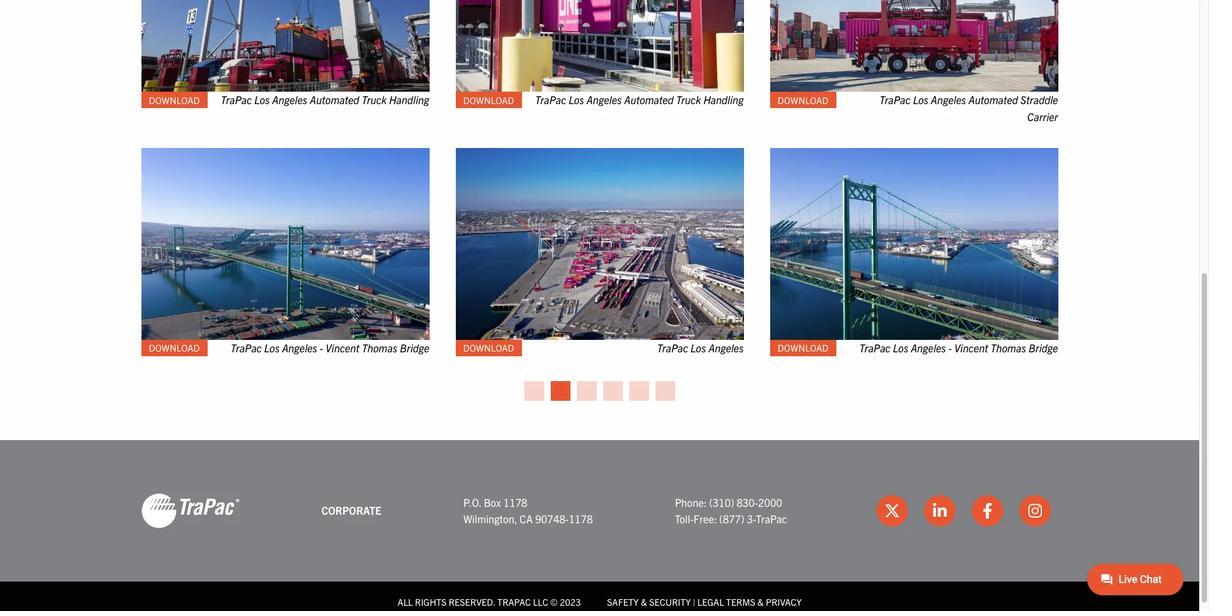 Task type: vqa. For each thing, say whether or not it's contained in the screenshot.
the they within the The driver is directed to pull into a designated lane, where they step out of the cab to wait in a secure access booth while th
no



Task type: locate. For each thing, give the bounding box(es) containing it.
angeles for 1st the trapac los angeles automated truck handling 'image' from left
[[272, 93, 307, 106]]

safety
[[607, 596, 639, 608]]

box
[[484, 496, 501, 509]]

0 horizontal spatial trapac los angeles automated truck handling image
[[141, 0, 429, 92]]

& right safety
[[641, 596, 647, 608]]

angeles inside trapac los angeles automated straddle carrier
[[931, 93, 966, 106]]

0 horizontal spatial trapac los angeles - vincent thomas bridge image
[[141, 148, 429, 340]]

0 horizontal spatial truck
[[362, 93, 387, 106]]

download
[[149, 94, 200, 106], [463, 94, 514, 106], [778, 94, 829, 106], [149, 342, 200, 354], [463, 342, 514, 354], [778, 342, 829, 354]]

trapac los angeles - vincent thomas bridge
[[231, 341, 429, 354], [860, 341, 1058, 354]]

safety & security | legal terms & privacy
[[607, 596, 802, 608]]

0 horizontal spatial vincent
[[326, 341, 360, 354]]

download for download link for trapac los angeles automated straddle carrier image
[[778, 94, 829, 106]]

download link for 1st the trapac los angeles - vincent thomas bridge image from left
[[141, 340, 208, 356]]

2 thomas from the left
[[991, 341, 1026, 354]]

(310)
[[709, 496, 734, 509]]

tab list
[[128, 379, 1071, 401]]

2 vincent from the left
[[954, 341, 988, 354]]

1 handling from the left
[[389, 93, 429, 106]]

0 horizontal spatial &
[[641, 596, 647, 608]]

bridge
[[400, 341, 429, 354], [1029, 341, 1058, 354]]

trapac los angeles automated straddle carrier image
[[770, 0, 1058, 92]]

©
[[550, 596, 558, 608]]

2 horizontal spatial automated
[[969, 93, 1018, 106]]

los for trapac los angeles image
[[691, 341, 706, 354]]

all
[[398, 596, 413, 608]]

1 automated from the left
[[310, 93, 359, 106]]

angeles for trapac los angeles automated straddle carrier image
[[931, 93, 966, 106]]

0 horizontal spatial 1178
[[503, 496, 528, 509]]

0 horizontal spatial automated
[[310, 93, 359, 106]]

1 horizontal spatial automated
[[624, 93, 674, 106]]

automated
[[310, 93, 359, 106], [624, 93, 674, 106], [969, 93, 1018, 106]]

tab panel containing trapac los angeles automated truck handling
[[128, 0, 1071, 379]]

1 horizontal spatial bridge
[[1029, 341, 1058, 354]]

1 horizontal spatial vincent
[[954, 341, 988, 354]]

footer containing p.o. box 1178
[[0, 440, 1199, 611]]

0 horizontal spatial bridge
[[400, 341, 429, 354]]

3 automated from the left
[[969, 93, 1018, 106]]

1 horizontal spatial truck
[[676, 93, 701, 106]]

1 truck from the left
[[362, 93, 387, 106]]

tab panel
[[128, 0, 1071, 379]]

angeles
[[272, 93, 307, 106], [587, 93, 622, 106], [931, 93, 966, 106], [282, 341, 317, 354], [709, 341, 744, 354], [911, 341, 946, 354]]

1178
[[503, 496, 528, 509], [569, 512, 593, 525]]

0 vertical spatial 1178
[[503, 496, 528, 509]]

phone: (310) 830-2000 toll-free: (877) 3-trapac
[[675, 496, 787, 525]]

footer
[[0, 440, 1199, 611]]

download for download link corresponding to trapac los angeles image
[[463, 342, 514, 354]]

trapac los angeles automated truck handling for 1st the trapac los angeles automated truck handling 'image' from right
[[535, 93, 744, 106]]

truck
[[362, 93, 387, 106], [676, 93, 701, 106]]

trapac los angeles automated truck handling image
[[141, 0, 429, 92], [456, 0, 744, 92]]

1 trapac los angeles - vincent thomas bridge image from the left
[[141, 148, 429, 340]]

& right terms
[[758, 596, 764, 608]]

download link
[[141, 92, 208, 108], [456, 92, 522, 108], [770, 92, 836, 108], [141, 340, 208, 356], [456, 340, 522, 356], [770, 340, 836, 356]]

1 horizontal spatial trapac los angeles automated truck handling
[[535, 93, 744, 106]]

1 bridge from the left
[[400, 341, 429, 354]]

2 trapac los angeles - vincent thomas bridge from the left
[[860, 341, 1058, 354]]

carrier
[[1028, 110, 1058, 123]]

2 automated from the left
[[624, 93, 674, 106]]

2 - from the left
[[949, 341, 952, 354]]

1 vertical spatial 1178
[[569, 512, 593, 525]]

vincent
[[326, 341, 360, 354], [954, 341, 988, 354]]

1 horizontal spatial thomas
[[991, 341, 1026, 354]]

1 horizontal spatial handling
[[704, 93, 744, 106]]

-
[[320, 341, 323, 354], [949, 341, 952, 354]]

1178 right ca
[[569, 512, 593, 525]]

1178 up ca
[[503, 496, 528, 509]]

automated for 1st the trapac los angeles automated truck handling 'image' from right
[[624, 93, 674, 106]]

los
[[254, 93, 270, 106], [569, 93, 584, 106], [913, 93, 929, 106], [264, 341, 280, 354], [691, 341, 706, 354], [893, 341, 909, 354]]

automated inside trapac los angeles automated straddle carrier
[[969, 93, 1018, 106]]

trapac los angeles - vincent thomas bridge for 1st the trapac los angeles - vincent thomas bridge image from left
[[231, 341, 429, 354]]

handling for 1st the trapac los angeles automated truck handling 'image' from left
[[389, 93, 429, 106]]

trapac los angeles automated truck handling
[[221, 93, 429, 106], [535, 93, 744, 106]]

(877)
[[719, 512, 745, 525]]

thomas
[[362, 341, 398, 354], [991, 341, 1026, 354]]

1 trapac los angeles automated truck handling from the left
[[221, 93, 429, 106]]

2 trapac los angeles automated truck handling from the left
[[535, 93, 744, 106]]

1 horizontal spatial -
[[949, 341, 952, 354]]

download link for trapac los angeles image
[[456, 340, 522, 356]]

handling
[[389, 93, 429, 106], [704, 93, 744, 106]]

trapac los angeles - vincent thomas bridge image
[[141, 148, 429, 340], [770, 148, 1058, 340]]

1 trapac los angeles - vincent thomas bridge from the left
[[231, 341, 429, 354]]

2 bridge from the left
[[1029, 341, 1058, 354]]

reserved.
[[449, 596, 495, 608]]

2 handling from the left
[[704, 93, 744, 106]]

1 horizontal spatial trapac los angeles - vincent thomas bridge
[[860, 341, 1058, 354]]

legal terms & privacy link
[[698, 596, 802, 608]]

&
[[641, 596, 647, 608], [758, 596, 764, 608]]

trapac los angeles image
[[456, 148, 744, 340]]

los inside trapac los angeles automated straddle carrier
[[913, 93, 929, 106]]

truck for 1st the trapac los angeles automated truck handling 'image' from right
[[676, 93, 701, 106]]

1 horizontal spatial 1178
[[569, 512, 593, 525]]

rights
[[415, 596, 447, 608]]

trapac
[[221, 93, 252, 106], [535, 93, 566, 106], [880, 93, 911, 106], [231, 341, 262, 354], [657, 341, 688, 354], [860, 341, 891, 354], [756, 512, 787, 525]]

llc
[[533, 596, 548, 608]]

2 truck from the left
[[676, 93, 701, 106]]

1 horizontal spatial trapac los angeles - vincent thomas bridge image
[[770, 148, 1058, 340]]

1 horizontal spatial trapac los angeles automated truck handling image
[[456, 0, 744, 92]]

0 horizontal spatial -
[[320, 341, 323, 354]]

download for 1st the trapac los angeles automated truck handling 'image' from left download link
[[149, 94, 200, 106]]

0 horizontal spatial thomas
[[362, 341, 398, 354]]

1 horizontal spatial &
[[758, 596, 764, 608]]

1 vincent from the left
[[326, 341, 360, 354]]

straddle
[[1021, 93, 1058, 106]]

0 horizontal spatial trapac los angeles - vincent thomas bridge
[[231, 341, 429, 354]]

0 horizontal spatial trapac los angeles automated truck handling
[[221, 93, 429, 106]]

0 horizontal spatial handling
[[389, 93, 429, 106]]

830-
[[737, 496, 758, 509]]



Task type: describe. For each thing, give the bounding box(es) containing it.
2 trapac los angeles - vincent thomas bridge image from the left
[[770, 148, 1058, 340]]

2023
[[560, 596, 581, 608]]

download link for 1st the trapac los angeles automated truck handling 'image' from right
[[456, 92, 522, 108]]

corporate
[[321, 504, 381, 517]]

legal
[[698, 596, 724, 608]]

90748-
[[535, 512, 569, 525]]

download for download link related to 1st the trapac los angeles - vincent thomas bridge image from right
[[778, 342, 829, 354]]

automated for trapac los angeles automated straddle carrier image
[[969, 93, 1018, 106]]

trapac los angeles automated straddle carrier
[[880, 93, 1058, 123]]

|
[[693, 596, 695, 608]]

los for 1st the trapac los angeles automated truck handling 'image' from right
[[569, 93, 584, 106]]

automated for 1st the trapac los angeles automated truck handling 'image' from left
[[310, 93, 359, 106]]

2 trapac los angeles automated truck handling image from the left
[[456, 0, 744, 92]]

phone:
[[675, 496, 707, 509]]

angeles for 1st the trapac los angeles automated truck handling 'image' from right
[[587, 93, 622, 106]]

download for download link associated with 1st the trapac los angeles automated truck handling 'image' from right
[[463, 94, 514, 106]]

trapac los angeles
[[657, 341, 744, 354]]

p.o. box 1178 wilmington, ca 90748-1178
[[463, 496, 593, 525]]

wilmington,
[[463, 512, 517, 525]]

vincent for 1st the trapac los angeles - vincent thomas bridge image from left
[[326, 341, 360, 354]]

trapac inside trapac los angeles automated straddle carrier
[[880, 93, 911, 106]]

handling for 1st the trapac los angeles automated truck handling 'image' from right
[[704, 93, 744, 106]]

safety & security link
[[607, 596, 691, 608]]

download link for 1st the trapac los angeles - vincent thomas bridge image from right
[[770, 340, 836, 356]]

2 & from the left
[[758, 596, 764, 608]]

1 thomas from the left
[[362, 341, 398, 354]]

3-
[[747, 512, 756, 525]]

security
[[649, 596, 691, 608]]

1 & from the left
[[641, 596, 647, 608]]

corporate image
[[141, 493, 239, 529]]

trapac los angeles automated truck handling for 1st the trapac los angeles automated truck handling 'image' from left
[[221, 93, 429, 106]]

privacy
[[766, 596, 802, 608]]

angeles for trapac los angeles image
[[709, 341, 744, 354]]

toll-
[[675, 512, 694, 525]]

bridge for 1st the trapac los angeles - vincent thomas bridge image from left
[[400, 341, 429, 354]]

ca
[[520, 512, 533, 525]]

vincent for 1st the trapac los angeles - vincent thomas bridge image from right
[[954, 341, 988, 354]]

1 - from the left
[[320, 341, 323, 354]]

download link for trapac los angeles automated straddle carrier image
[[770, 92, 836, 108]]

terms
[[726, 596, 756, 608]]

los for trapac los angeles automated straddle carrier image
[[913, 93, 929, 106]]

bridge for 1st the trapac los angeles - vincent thomas bridge image from right
[[1029, 341, 1058, 354]]

trapac los angeles - vincent thomas bridge for 1st the trapac los angeles - vincent thomas bridge image from right
[[860, 341, 1058, 354]]

truck for 1st the trapac los angeles automated truck handling 'image' from left
[[362, 93, 387, 106]]

p.o.
[[463, 496, 481, 509]]

free:
[[694, 512, 717, 525]]

1 trapac los angeles automated truck handling image from the left
[[141, 0, 429, 92]]

download link for 1st the trapac los angeles automated truck handling 'image' from left
[[141, 92, 208, 108]]

los for 1st the trapac los angeles automated truck handling 'image' from left
[[254, 93, 270, 106]]

trapac
[[497, 596, 531, 608]]

download for download link corresponding to 1st the trapac los angeles - vincent thomas bridge image from left
[[149, 342, 200, 354]]

trapac inside phone: (310) 830-2000 toll-free: (877) 3-trapac
[[756, 512, 787, 525]]

all rights reserved. trapac llc © 2023
[[398, 596, 581, 608]]

2000
[[758, 496, 782, 509]]



